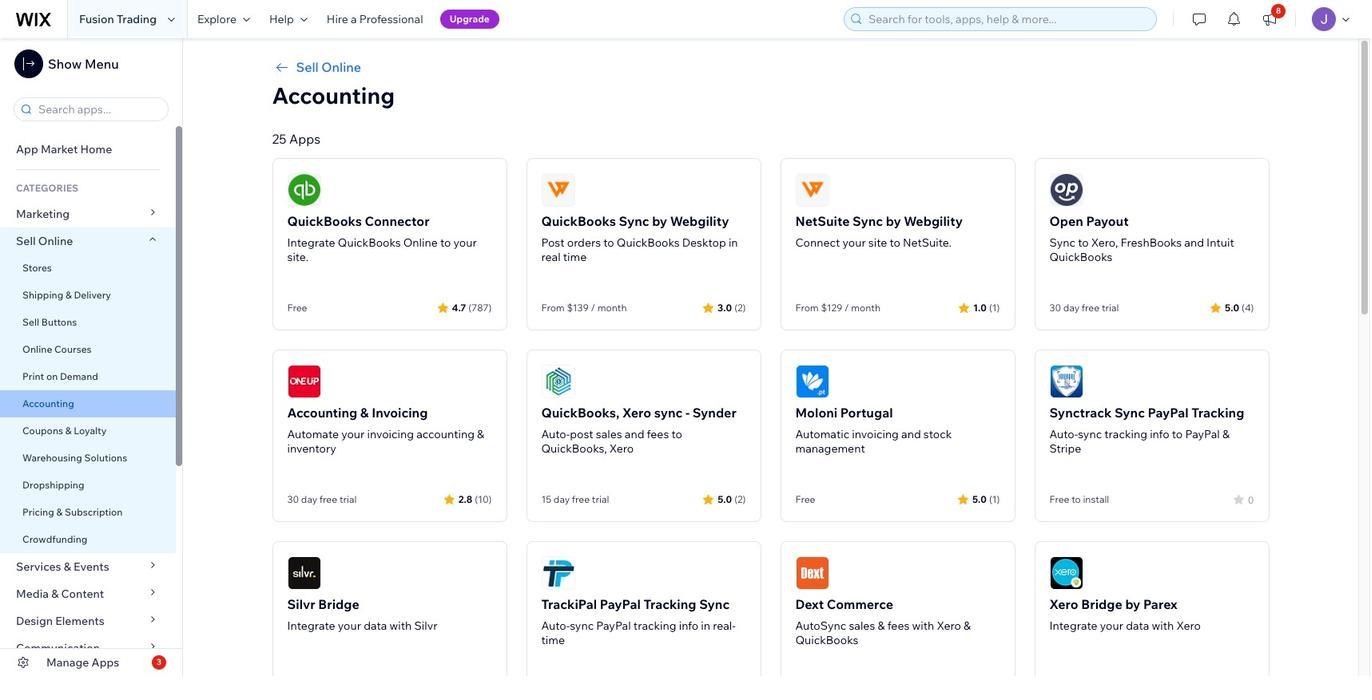 Task type: vqa. For each thing, say whether or not it's contained in the screenshot.
Real Estate
no



Task type: locate. For each thing, give the bounding box(es) containing it.
2 / from the left
[[845, 302, 849, 314]]

sync left ‑
[[654, 405, 683, 421]]

1 vertical spatial fees
[[888, 619, 910, 634]]

bridge inside xero bridge by parex integrate your data with xero
[[1081, 597, 1123, 613]]

1 horizontal spatial from
[[795, 302, 819, 314]]

quickbooks, up post
[[541, 405, 620, 421]]

1 vertical spatial (2)
[[734, 493, 746, 505]]

free left install
[[1050, 494, 1070, 506]]

and right post
[[625, 428, 644, 442]]

to inside quickbooks sync by webgility post orders to quickbooks desktop in real time
[[604, 236, 614, 250]]

1 vertical spatial 30
[[287, 494, 299, 506]]

0 vertical spatial 30 day free trial
[[1050, 302, 1119, 314]]

your
[[454, 236, 477, 250], [843, 236, 866, 250], [341, 428, 365, 442], [338, 619, 361, 634], [1100, 619, 1123, 634]]

free for quickbooks
[[287, 302, 307, 314]]

fusion
[[79, 12, 114, 26]]

apps for 25 apps
[[289, 131, 321, 147]]

sell online
[[296, 59, 361, 75], [16, 234, 73, 249]]

webgility up desktop
[[670, 213, 729, 229]]

(4)
[[1242, 302, 1254, 314]]

silvr bridge integrate your data with silvr
[[287, 597, 437, 634]]

15 day free trial
[[541, 494, 609, 506]]

month right $139
[[597, 302, 627, 314]]

auto- down the trackipal
[[541, 619, 570, 634]]

auto-
[[541, 428, 570, 442], [1050, 428, 1078, 442], [541, 619, 570, 634]]

moloni portugal automatic invoicing and stock management
[[795, 405, 952, 456]]

on
[[46, 371, 58, 383]]

(10)
[[475, 493, 492, 505]]

in left real-
[[701, 619, 710, 634]]

in inside quickbooks sync by webgility post orders to quickbooks desktop in real time
[[729, 236, 738, 250]]

stores link
[[0, 255, 176, 282]]

2 bridge from the left
[[1081, 597, 1123, 613]]

0 vertical spatial 30
[[1050, 302, 1061, 314]]

trial down "xero,"
[[1102, 302, 1119, 314]]

1 vertical spatial sell online link
[[0, 228, 176, 255]]

crowdfunding link
[[0, 527, 176, 554]]

1 (2) from the top
[[734, 302, 746, 314]]

0 horizontal spatial /
[[591, 302, 595, 314]]

free down management
[[795, 494, 815, 506]]

in right desktop
[[729, 236, 738, 250]]

sync
[[654, 405, 683, 421], [1078, 428, 1102, 442], [570, 619, 594, 634]]

0 horizontal spatial silvr
[[287, 597, 315, 613]]

1 horizontal spatial sell online link
[[272, 58, 1269, 77]]

quickbooks down open
[[1050, 250, 1113, 264]]

1 horizontal spatial data
[[1126, 619, 1149, 634]]

1 month from the left
[[597, 302, 627, 314]]

(2) for quickbooks, xero sync ‑ synder
[[734, 493, 746, 505]]

0 vertical spatial apps
[[289, 131, 321, 147]]

fees down commerce
[[888, 619, 910, 634]]

services
[[16, 560, 61, 575]]

bridge inside silvr bridge integrate your data with silvr
[[318, 597, 359, 613]]

free down "site."
[[287, 302, 307, 314]]

by for xero
[[1125, 597, 1141, 613]]

1.0
[[973, 302, 987, 314]]

sync for quickbooks
[[619, 213, 649, 229]]

0 horizontal spatial webgility
[[670, 213, 729, 229]]

sync for netsuite
[[853, 213, 883, 229]]

1 vertical spatial sell online
[[16, 234, 73, 249]]

1 horizontal spatial fees
[[888, 619, 910, 634]]

0 vertical spatial tracking
[[1192, 405, 1244, 421]]

sell buttons
[[22, 316, 77, 328]]

invoicing down 'portugal'
[[852, 428, 899, 442]]

integrate down xero bridge by parex logo
[[1050, 619, 1098, 634]]

webgility for netsuite sync by webgility
[[904, 213, 963, 229]]

1 vertical spatial silvr
[[414, 619, 437, 634]]

2 horizontal spatial free
[[1050, 494, 1070, 506]]

autosync
[[795, 619, 846, 634]]

0 horizontal spatial apps
[[92, 656, 119, 670]]

to inside quickbooks, xero sync ‑ synder auto-post sales and fees to quickbooks, xero
[[672, 428, 682, 442]]

netsuite sync by webgility logo image
[[795, 173, 829, 207]]

2 horizontal spatial by
[[1125, 597, 1141, 613]]

1.0 (1)
[[973, 302, 1000, 314]]

trial for payout
[[1102, 302, 1119, 314]]

sync down synctrack
[[1078, 428, 1102, 442]]

/ right $139
[[591, 302, 595, 314]]

5.0 for and
[[972, 493, 987, 505]]

2 vertical spatial sync
[[570, 619, 594, 634]]

1 bridge from the left
[[318, 597, 359, 613]]

netsuite sync by webgility connect your site to netsuite.
[[795, 213, 963, 250]]

1 horizontal spatial trial
[[592, 494, 609, 506]]

sync inside netsuite sync by webgility connect your site to netsuite.
[[853, 213, 883, 229]]

to
[[440, 236, 451, 250], [604, 236, 614, 250], [890, 236, 900, 250], [1078, 236, 1089, 250], [672, 428, 682, 442], [1172, 428, 1183, 442], [1072, 494, 1081, 506]]

auto- down quickbooks, xero sync ‑ synder logo
[[541, 428, 570, 442]]

webgility
[[670, 213, 729, 229], [904, 213, 963, 229]]

sell online down marketing
[[16, 234, 73, 249]]

online inside quickbooks connector integrate quickbooks online to your site.
[[403, 236, 438, 250]]

0 horizontal spatial sell online
[[16, 234, 73, 249]]

0 horizontal spatial tracking
[[634, 619, 676, 634]]

tracking inside 'synctrack sync paypal tracking auto-sync tracking info to paypal & stripe'
[[1105, 428, 1147, 442]]

1 vertical spatial sync
[[1078, 428, 1102, 442]]

0 horizontal spatial sell online link
[[0, 228, 176, 255]]

real
[[541, 250, 561, 264]]

5.0 (1)
[[972, 493, 1000, 505]]

0 vertical spatial info
[[1150, 428, 1170, 442]]

elements
[[55, 614, 105, 629]]

synctrack sync paypal tracking logo image
[[1050, 365, 1083, 399]]

1 horizontal spatial free
[[572, 494, 590, 506]]

free
[[287, 302, 307, 314], [795, 494, 815, 506], [1050, 494, 1070, 506]]

0 vertical spatial time
[[563, 250, 587, 264]]

integrate for silvr
[[287, 619, 335, 634]]

1 horizontal spatial apps
[[289, 131, 321, 147]]

0 horizontal spatial invoicing
[[367, 428, 414, 442]]

time inside quickbooks sync by webgility post orders to quickbooks desktop in real time
[[563, 250, 587, 264]]

1 vertical spatial sales
[[849, 619, 875, 634]]

manage apps
[[46, 656, 119, 670]]

0 vertical spatial in
[[729, 236, 738, 250]]

2 horizontal spatial day
[[1063, 302, 1080, 314]]

from for netsuite sync by webgility
[[795, 302, 819, 314]]

hire a professional link
[[317, 0, 433, 38]]

1 horizontal spatial day
[[554, 494, 570, 506]]

& inside 'synctrack sync paypal tracking auto-sync tracking info to paypal & stripe'
[[1223, 428, 1230, 442]]

0 horizontal spatial with
[[390, 619, 412, 634]]

0 horizontal spatial 30 day free trial
[[287, 494, 357, 506]]

sales down commerce
[[849, 619, 875, 634]]

sync inside quickbooks sync by webgility post orders to quickbooks desktop in real time
[[619, 213, 649, 229]]

1 invoicing from the left
[[367, 428, 414, 442]]

webgility inside quickbooks sync by webgility post orders to quickbooks desktop in real time
[[670, 213, 729, 229]]

portugal
[[840, 405, 893, 421]]

1 horizontal spatial info
[[1150, 428, 1170, 442]]

integrate inside quickbooks connector integrate quickbooks online to your site.
[[287, 236, 335, 250]]

and left intuit at the right top of the page
[[1184, 236, 1204, 250]]

1 with from the left
[[390, 619, 412, 634]]

/
[[591, 302, 595, 314], [845, 302, 849, 314]]

1 horizontal spatial webgility
[[904, 213, 963, 229]]

0 horizontal spatial tracking
[[644, 597, 696, 613]]

pricing
[[22, 507, 54, 519]]

0 horizontal spatial trial
[[340, 494, 357, 506]]

fees inside quickbooks, xero sync ‑ synder auto-post sales and fees to quickbooks, xero
[[647, 428, 669, 442]]

sell buttons link
[[0, 309, 176, 336]]

webgility up netsuite.
[[904, 213, 963, 229]]

30 down inventory
[[287, 494, 299, 506]]

trackipal paypal tracking sync auto-sync paypal tracking info in real- time
[[541, 597, 736, 648]]

1 vertical spatial 30 day free trial
[[287, 494, 357, 506]]

1 horizontal spatial 5.0
[[972, 493, 987, 505]]

free down "xero,"
[[1082, 302, 1100, 314]]

sync inside trackipal paypal tracking sync auto-sync paypal tracking info in real- time
[[570, 619, 594, 634]]

sell up stores
[[16, 234, 36, 249]]

day right 15
[[554, 494, 570, 506]]

auto- down synctrack
[[1050, 428, 1078, 442]]

in inside trackipal paypal tracking sync auto-sync paypal tracking info in real- time
[[701, 619, 710, 634]]

30 for open payout
[[1050, 302, 1061, 314]]

sync inside quickbooks, xero sync ‑ synder auto-post sales and fees to quickbooks, xero
[[654, 405, 683, 421]]

1 from from the left
[[541, 302, 565, 314]]

0 horizontal spatial free
[[287, 302, 307, 314]]

1 vertical spatial apps
[[92, 656, 119, 670]]

2 invoicing from the left
[[852, 428, 899, 442]]

0 horizontal spatial sync
[[570, 619, 594, 634]]

auto- inside 'synctrack sync paypal tracking auto-sync tracking info to paypal & stripe'
[[1050, 428, 1078, 442]]

sync inside 'synctrack sync paypal tracking auto-sync tracking info to paypal & stripe'
[[1078, 428, 1102, 442]]

30 for accounting & invoicing
[[287, 494, 299, 506]]

site.
[[287, 250, 308, 264]]

services & events link
[[0, 554, 176, 581]]

1 horizontal spatial tracking
[[1105, 428, 1147, 442]]

2 horizontal spatial and
[[1184, 236, 1204, 250]]

netsuite
[[795, 213, 850, 229]]

sync for synctrack
[[1115, 405, 1145, 421]]

stock
[[924, 428, 952, 442]]

0 horizontal spatial sales
[[596, 428, 622, 442]]

1 horizontal spatial 30
[[1050, 302, 1061, 314]]

apps inside sidebar element
[[92, 656, 119, 670]]

1 vertical spatial tracking
[[634, 619, 676, 634]]

subscription
[[65, 507, 123, 519]]

accounting up automate
[[287, 405, 357, 421]]

2 horizontal spatial sync
[[1078, 428, 1102, 442]]

accounting
[[416, 428, 475, 442]]

0 horizontal spatial info
[[679, 619, 699, 634]]

1 horizontal spatial invoicing
[[852, 428, 899, 442]]

1 / from the left
[[591, 302, 595, 314]]

0 vertical spatial (1)
[[989, 302, 1000, 314]]

/ right $129
[[845, 302, 849, 314]]

2 horizontal spatial trial
[[1102, 302, 1119, 314]]

sales right post
[[596, 428, 622, 442]]

post
[[570, 428, 593, 442]]

2 with from the left
[[912, 619, 934, 634]]

1 horizontal spatial month
[[851, 302, 881, 314]]

0 horizontal spatial data
[[364, 619, 387, 634]]

2 webgility from the left
[[904, 213, 963, 229]]

2 (2) from the top
[[734, 493, 746, 505]]

2 horizontal spatial free
[[1082, 302, 1100, 314]]

sidebar element
[[0, 38, 183, 677]]

0 vertical spatial (2)
[[734, 302, 746, 314]]

30 right 1.0 (1)
[[1050, 302, 1061, 314]]

30 day free trial for sync
[[1050, 302, 1119, 314]]

2 data from the left
[[1126, 619, 1149, 634]]

month
[[597, 302, 627, 314], [851, 302, 881, 314]]

sync for trackipal paypal tracking sync
[[570, 619, 594, 634]]

dext commerce logo image
[[795, 557, 829, 591]]

by inside xero bridge by parex integrate your data with xero
[[1125, 597, 1141, 613]]

sync inside trackipal paypal tracking sync auto-sync paypal tracking info in real- time
[[699, 597, 730, 613]]

by inside netsuite sync by webgility connect your site to netsuite.
[[886, 213, 901, 229]]

to inside quickbooks connector integrate quickbooks online to your site.
[[440, 236, 451, 250]]

loyalty
[[74, 425, 107, 437]]

online up print
[[22, 344, 52, 356]]

sell down help button
[[296, 59, 319, 75]]

by inside quickbooks sync by webgility post orders to quickbooks desktop in real time
[[652, 213, 667, 229]]

2 (1) from the top
[[989, 493, 1000, 505]]

marketing link
[[0, 201, 176, 228]]

sell left buttons
[[22, 316, 39, 328]]

1 vertical spatial (1)
[[989, 493, 1000, 505]]

0 horizontal spatial day
[[301, 494, 317, 506]]

1 vertical spatial in
[[701, 619, 710, 634]]

sell online down hire
[[296, 59, 361, 75]]

quickbooks, up 15 day free trial
[[541, 442, 607, 456]]

time inside trackipal paypal tracking sync auto-sync paypal tracking info in real- time
[[541, 634, 565, 648]]

integrate down the quickbooks connector logo
[[287, 236, 335, 250]]

1 horizontal spatial bridge
[[1081, 597, 1123, 613]]

quickbooks,
[[541, 405, 620, 421], [541, 442, 607, 456]]

integrate down silvr bridge logo
[[287, 619, 335, 634]]

1 vertical spatial tracking
[[644, 597, 696, 613]]

and left stock
[[901, 428, 921, 442]]

1 horizontal spatial /
[[845, 302, 849, 314]]

1 horizontal spatial 30 day free trial
[[1050, 302, 1119, 314]]

demand
[[60, 371, 98, 383]]

hire
[[327, 12, 348, 26]]

free for accounting
[[319, 494, 337, 506]]

free
[[1082, 302, 1100, 314], [319, 494, 337, 506], [572, 494, 590, 506]]

tracking left real-
[[634, 619, 676, 634]]

0 vertical spatial sell online link
[[272, 58, 1269, 77]]

menu
[[85, 56, 119, 72]]

0 vertical spatial fees
[[647, 428, 669, 442]]

auto- inside trackipal paypal tracking sync auto-sync paypal tracking info in real- time
[[541, 619, 570, 634]]

quickbooks down dext
[[795, 634, 858, 648]]

and inside 'moloni portugal automatic invoicing and stock management'
[[901, 428, 921, 442]]

sell online link
[[272, 58, 1269, 77], [0, 228, 176, 255]]

0 horizontal spatial in
[[701, 619, 710, 634]]

to inside netsuite sync by webgility connect your site to netsuite.
[[890, 236, 900, 250]]

bridge down silvr bridge logo
[[318, 597, 359, 613]]

2 month from the left
[[851, 302, 881, 314]]

4.7
[[452, 302, 466, 314]]

from left $139
[[541, 302, 565, 314]]

time for trackipal
[[541, 634, 565, 648]]

0 vertical spatial quickbooks,
[[541, 405, 620, 421]]

0 horizontal spatial bridge
[[318, 597, 359, 613]]

free for quickbooks,
[[572, 494, 590, 506]]

0 vertical spatial tracking
[[1105, 428, 1147, 442]]

your inside netsuite sync by webgility connect your site to netsuite.
[[843, 236, 866, 250]]

courses
[[54, 344, 92, 356]]

1 horizontal spatial in
[[729, 236, 738, 250]]

accounting inside sidebar element
[[22, 398, 74, 410]]

design
[[16, 614, 53, 629]]

day up synctrack sync paypal tracking logo
[[1063, 302, 1080, 314]]

app market home
[[16, 142, 112, 157]]

by
[[652, 213, 667, 229], [886, 213, 901, 229], [1125, 597, 1141, 613]]

0 horizontal spatial 30
[[287, 494, 299, 506]]

connect
[[795, 236, 840, 250]]

and
[[1184, 236, 1204, 250], [625, 428, 644, 442], [901, 428, 921, 442]]

quickbooks inside open payout sync to xero, freshbooks and intuit quickbooks
[[1050, 250, 1113, 264]]

online down connector at the top of the page
[[403, 236, 438, 250]]

invoicing
[[372, 405, 428, 421]]

bridge down xero bridge by parex logo
[[1081, 597, 1123, 613]]

2 quickbooks, from the top
[[541, 442, 607, 456]]

invoicing down invoicing
[[367, 428, 414, 442]]

bridge for by
[[1081, 597, 1123, 613]]

1 vertical spatial sell
[[16, 234, 36, 249]]

0 horizontal spatial by
[[652, 213, 667, 229]]

month right $129
[[851, 302, 881, 314]]

month for quickbooks
[[597, 302, 627, 314]]

0 horizontal spatial and
[[625, 428, 644, 442]]

xero,
[[1091, 236, 1118, 250]]

your inside xero bridge by parex integrate your data with xero
[[1100, 619, 1123, 634]]

0 horizontal spatial from
[[541, 302, 565, 314]]

0 horizontal spatial fees
[[647, 428, 669, 442]]

0 vertical spatial sync
[[654, 405, 683, 421]]

free down inventory
[[319, 494, 337, 506]]

print on demand
[[22, 371, 98, 383]]

to inside open payout sync to xero, freshbooks and intuit quickbooks
[[1078, 236, 1089, 250]]

accounting down on at the left
[[22, 398, 74, 410]]

30 day free trial down inventory
[[287, 494, 357, 506]]

1 horizontal spatial tracking
[[1192, 405, 1244, 421]]

0 vertical spatial silvr
[[287, 597, 315, 613]]

sync inside 'synctrack sync paypal tracking auto-sync tracking info to paypal & stripe'
[[1115, 405, 1145, 421]]

day down inventory
[[301, 494, 317, 506]]

integrate inside xero bridge by parex integrate your data with xero
[[1050, 619, 1098, 634]]

trial down accounting & invoicing automate your invoicing accounting & inventory
[[340, 494, 357, 506]]

0 horizontal spatial free
[[319, 494, 337, 506]]

online down marketing
[[38, 234, 73, 249]]

day for open
[[1063, 302, 1080, 314]]

sales inside dext commerce autosync sales & fees with xero & quickbooks
[[849, 619, 875, 634]]

data inside silvr bridge integrate your data with silvr
[[364, 619, 387, 634]]

30 day free trial down "xero,"
[[1050, 302, 1119, 314]]

trial right 15
[[592, 494, 609, 506]]

1 vertical spatial info
[[679, 619, 699, 634]]

0 horizontal spatial 5.0
[[718, 493, 732, 505]]

apps right manage
[[92, 656, 119, 670]]

webgility inside netsuite sync by webgility connect your site to netsuite.
[[904, 213, 963, 229]]

integrate inside silvr bridge integrate your data with silvr
[[287, 619, 335, 634]]

sales inside quickbooks, xero sync ‑ synder auto-post sales and fees to quickbooks, xero
[[596, 428, 622, 442]]

tracking down synctrack
[[1105, 428, 1147, 442]]

30 day free trial for invoicing
[[287, 494, 357, 506]]

trading
[[117, 12, 157, 26]]

1 horizontal spatial free
[[795, 494, 815, 506]]

tracking inside trackipal paypal tracking sync auto-sync paypal tracking info in real- time
[[634, 619, 676, 634]]

free to install
[[1050, 494, 1109, 506]]

free right 15
[[572, 494, 590, 506]]

with inside silvr bridge integrate your data with silvr
[[390, 619, 412, 634]]

fees right post
[[647, 428, 669, 442]]

1 vertical spatial time
[[541, 634, 565, 648]]

bridge for integrate
[[318, 597, 359, 613]]

1 webgility from the left
[[670, 213, 729, 229]]

apps right 25
[[289, 131, 321, 147]]

1 data from the left
[[364, 619, 387, 634]]

1 horizontal spatial and
[[901, 428, 921, 442]]

sync down the trackipal
[[570, 619, 594, 634]]

accounting
[[272, 82, 395, 109], [22, 398, 74, 410], [287, 405, 357, 421]]

communication
[[16, 642, 102, 656]]

from
[[541, 302, 565, 314], [795, 302, 819, 314]]

1 vertical spatial quickbooks,
[[541, 442, 607, 456]]

professional
[[359, 12, 423, 26]]

content
[[61, 587, 104, 602]]

xero bridge by parex logo image
[[1050, 557, 1083, 591]]

2 horizontal spatial with
[[1152, 619, 1174, 634]]

free for open
[[1082, 302, 1100, 314]]

1 (1) from the top
[[989, 302, 1000, 314]]

0 vertical spatial sales
[[596, 428, 622, 442]]

xero inside dext commerce autosync sales & fees with xero & quickbooks
[[937, 619, 961, 634]]

(2)
[[734, 302, 746, 314], [734, 493, 746, 505]]

open payout sync to xero, freshbooks and intuit quickbooks
[[1050, 213, 1234, 264]]

0 vertical spatial sell online
[[296, 59, 361, 75]]

time down the trackipal
[[541, 634, 565, 648]]

tracking
[[1192, 405, 1244, 421], [644, 597, 696, 613]]

0 horizontal spatial month
[[597, 302, 627, 314]]

2.8 (10)
[[458, 493, 492, 505]]

0
[[1248, 494, 1254, 506]]

0 vertical spatial sell
[[296, 59, 319, 75]]

from left $129
[[795, 302, 819, 314]]

fusion trading
[[79, 12, 157, 26]]

time right real
[[563, 250, 587, 264]]

1 horizontal spatial sync
[[654, 405, 683, 421]]

pricing & subscription
[[22, 507, 123, 519]]

3 with from the left
[[1152, 619, 1174, 634]]

paypal
[[1148, 405, 1189, 421], [1185, 428, 1220, 442], [600, 597, 641, 613], [596, 619, 631, 634]]

quickbooks sync by webgility logo image
[[541, 173, 575, 207]]

2 horizontal spatial 5.0
[[1225, 302, 1239, 314]]

1 horizontal spatial by
[[886, 213, 901, 229]]

2 from from the left
[[795, 302, 819, 314]]

month for netsuite
[[851, 302, 881, 314]]



Task type: describe. For each thing, give the bounding box(es) containing it.
show menu button
[[14, 50, 119, 78]]

1 quickbooks, from the top
[[541, 405, 620, 421]]

quickbooks, xero sync ‑ synder auto-post sales and fees to quickbooks, xero
[[541, 405, 737, 456]]

webgility for quickbooks sync by webgility
[[670, 213, 729, 229]]

quickbooks, xero sync ‑ synder logo image
[[541, 365, 575, 399]]

coupons & loyalty
[[22, 425, 107, 437]]

accounting & invoicing automate your invoicing accounting & inventory
[[287, 405, 484, 456]]

warehousing solutions link
[[0, 445, 176, 472]]

info inside trackipal paypal tracking sync auto-sync paypal tracking info in real- time
[[679, 619, 699, 634]]

trackipal paypal tracking sync logo image
[[541, 557, 575, 591]]

in for sync
[[701, 619, 710, 634]]

quickbooks sync by webgility post orders to quickbooks desktop in real time
[[541, 213, 738, 264]]

shipping & delivery
[[22, 289, 111, 301]]

help
[[269, 12, 294, 26]]

silvr bridge logo image
[[287, 557, 321, 591]]

automate
[[287, 428, 339, 442]]

xero bridge by parex integrate your data with xero
[[1050, 597, 1201, 634]]

quickbooks down connector at the top of the page
[[338, 236, 401, 250]]

design elements
[[16, 614, 105, 629]]

categories
[[16, 182, 78, 194]]

a
[[351, 12, 357, 26]]

upgrade button
[[440, 10, 499, 29]]

quickbooks up orders
[[541, 213, 616, 229]]

sync for synctrack sync paypal tracking
[[1078, 428, 1102, 442]]

show
[[48, 56, 82, 72]]

parex
[[1143, 597, 1178, 613]]

accounting inside accounting & invoicing automate your invoicing accounting & inventory
[[287, 405, 357, 421]]

your inside quickbooks connector integrate quickbooks online to your site.
[[454, 236, 477, 250]]

automatic
[[795, 428, 850, 442]]

print on demand link
[[0, 364, 176, 391]]

5.0 (4)
[[1225, 302, 1254, 314]]

buttons
[[41, 316, 77, 328]]

accounting up 25 apps
[[272, 82, 395, 109]]

info inside 'synctrack sync paypal tracking auto-sync tracking info to paypal & stripe'
[[1150, 428, 1170, 442]]

real-
[[713, 619, 736, 634]]

/ for netsuite
[[845, 302, 849, 314]]

accounting & invoicing logo image
[[287, 365, 321, 399]]

moloni portugal logo image
[[795, 365, 829, 399]]

install
[[1083, 494, 1109, 506]]

day for accounting
[[301, 494, 317, 506]]

online courses
[[22, 344, 92, 356]]

5.0 for xero,
[[1225, 302, 1239, 314]]

dropshipping
[[22, 479, 84, 491]]

app market home link
[[0, 136, 176, 163]]

Search apps... field
[[34, 98, 163, 121]]

help button
[[260, 0, 317, 38]]

trial for &
[[340, 494, 357, 506]]

data inside xero bridge by parex integrate your data with xero
[[1126, 619, 1149, 634]]

trial for xero
[[592, 494, 609, 506]]

synctrack sync paypal tracking auto-sync tracking info to paypal & stripe
[[1050, 405, 1244, 456]]

media
[[16, 587, 49, 602]]

with inside xero bridge by parex integrate your data with xero
[[1152, 619, 1174, 634]]

dropshipping link
[[0, 472, 176, 499]]

$129
[[821, 302, 843, 314]]

synder
[[693, 405, 737, 421]]

tracking inside trackipal paypal tracking sync auto-sync paypal tracking info in real- time
[[644, 597, 696, 613]]

day for quickbooks,
[[554, 494, 570, 506]]

quickbooks connector logo image
[[287, 173, 321, 207]]

open payout logo image
[[1050, 173, 1083, 207]]

market
[[41, 142, 78, 157]]

quickbooks down the quickbooks connector logo
[[287, 213, 362, 229]]

5.0 for synder
[[718, 493, 732, 505]]

1 horizontal spatial silvr
[[414, 619, 437, 634]]

3.0
[[718, 302, 732, 314]]

$139
[[567, 302, 589, 314]]

print
[[22, 371, 44, 383]]

quickbooks connector integrate quickbooks online to your site.
[[287, 213, 477, 264]]

coupons
[[22, 425, 63, 437]]

(1) for webgility
[[989, 302, 1000, 314]]

and inside open payout sync to xero, freshbooks and intuit quickbooks
[[1184, 236, 1204, 250]]

time for quickbooks
[[563, 250, 587, 264]]

delivery
[[74, 289, 111, 301]]

25
[[272, 131, 286, 147]]

fees inside dext commerce autosync sales & fees with xero & quickbooks
[[888, 619, 910, 634]]

and inside quickbooks, xero sync ‑ synder auto-post sales and fees to quickbooks, xero
[[625, 428, 644, 442]]

quickbooks inside dext commerce autosync sales & fees with xero & quickbooks
[[795, 634, 858, 648]]

with inside dext commerce autosync sales & fees with xero & quickbooks
[[912, 619, 934, 634]]

pricing & subscription link
[[0, 499, 176, 527]]

25 apps
[[272, 131, 321, 147]]

free for moloni
[[795, 494, 815, 506]]

sell online link inside sidebar element
[[0, 228, 176, 255]]

2 vertical spatial sell
[[22, 316, 39, 328]]

media & content link
[[0, 581, 176, 608]]

hire a professional
[[327, 12, 423, 26]]

your inside accounting & invoicing automate your invoicing accounting & inventory
[[341, 428, 365, 442]]

invoicing inside 'moloni portugal automatic invoicing and stock management'
[[852, 428, 899, 442]]

marketing
[[16, 207, 70, 221]]

in for webgility
[[729, 236, 738, 250]]

shipping & delivery link
[[0, 282, 176, 309]]

tracking inside 'synctrack sync paypal tracking auto-sync tracking info to paypal & stripe'
[[1192, 405, 1244, 421]]

online courses link
[[0, 336, 176, 364]]

8 button
[[1252, 0, 1287, 38]]

moloni
[[795, 405, 838, 421]]

freshbooks
[[1121, 236, 1182, 250]]

open
[[1050, 213, 1083, 229]]

(1) for invoicing
[[989, 493, 1000, 505]]

online down hire
[[321, 59, 361, 75]]

to inside 'synctrack sync paypal tracking auto-sync tracking info to paypal & stripe'
[[1172, 428, 1183, 442]]

management
[[795, 442, 865, 456]]

post
[[541, 236, 565, 250]]

warehousing
[[22, 452, 82, 464]]

stripe
[[1050, 442, 1081, 456]]

sell online inside sidebar element
[[16, 234, 73, 249]]

(2) for quickbooks sync by webgility
[[734, 302, 746, 314]]

upgrade
[[450, 13, 490, 25]]

auto- inside quickbooks, xero sync ‑ synder auto-post sales and fees to quickbooks, xero
[[541, 428, 570, 442]]

2.8
[[458, 493, 472, 505]]

warehousing solutions
[[22, 452, 127, 464]]

auto- for trackipal paypal tracking sync
[[541, 619, 570, 634]]

connector
[[365, 213, 430, 229]]

auto- for synctrack sync paypal tracking
[[1050, 428, 1078, 442]]

by for quickbooks
[[652, 213, 667, 229]]

app
[[16, 142, 38, 157]]

stores
[[22, 262, 52, 274]]

8
[[1276, 6, 1281, 16]]

sync inside open payout sync to xero, freshbooks and intuit quickbooks
[[1050, 236, 1076, 250]]

5.0 (2)
[[718, 493, 746, 505]]

coupons & loyalty link
[[0, 418, 176, 445]]

dext commerce autosync sales & fees with xero & quickbooks
[[795, 597, 971, 648]]

apps for manage apps
[[92, 656, 119, 670]]

from for quickbooks sync by webgility
[[541, 302, 565, 314]]

/ for quickbooks
[[591, 302, 595, 314]]

by for netsuite
[[886, 213, 901, 229]]

Search for tools, apps, help & more... field
[[864, 8, 1151, 30]]

crowdfunding
[[22, 534, 87, 546]]

home
[[80, 142, 112, 157]]

invoicing inside accounting & invoicing automate your invoicing accounting & inventory
[[367, 428, 414, 442]]

your inside silvr bridge integrate your data with silvr
[[338, 619, 361, 634]]

manage
[[46, 656, 89, 670]]

show menu
[[48, 56, 119, 72]]

integrate for quickbooks
[[287, 236, 335, 250]]

3
[[157, 658, 161, 668]]

(787)
[[469, 302, 492, 314]]

quickbooks left desktop
[[617, 236, 680, 250]]

commerce
[[827, 597, 893, 613]]

3.0 (2)
[[718, 302, 746, 314]]



